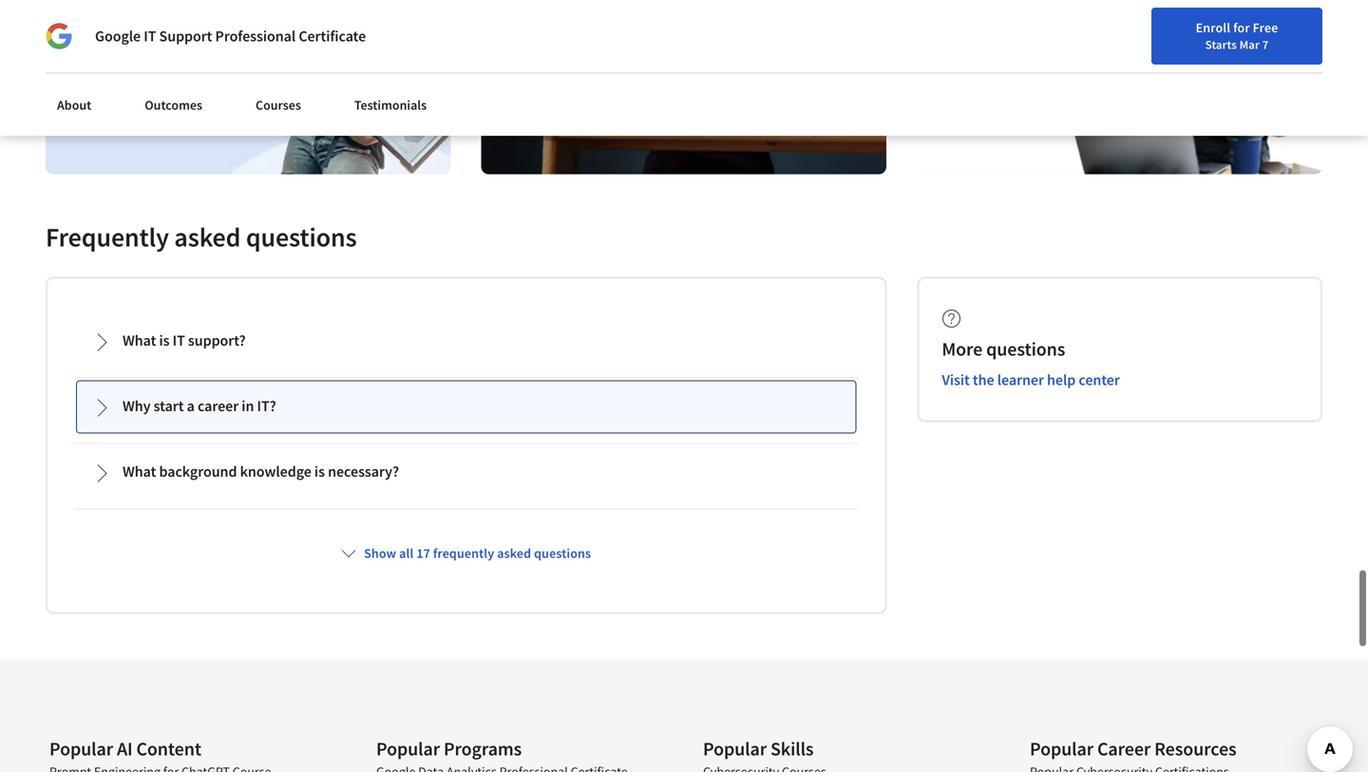 Task type: describe. For each thing, give the bounding box(es) containing it.
your
[[1123, 60, 1148, 77]]

is inside dropdown button
[[159, 331, 170, 350]]

google
[[95, 27, 141, 46]]

join for free link
[[1279, 53, 1363, 89]]

about link
[[46, 86, 103, 124]]

career inside the "find your new career" link
[[1178, 60, 1215, 77]]

popular for popular career resources
[[1030, 738, 1094, 761]]

testimonials link
[[343, 86, 438, 124]]

in
[[1257, 60, 1268, 77]]

list item for career
[[1030, 763, 1302, 773]]

show all 17 frequently asked questions button
[[334, 537, 599, 571]]

join for free
[[1284, 62, 1358, 79]]

in
[[242, 397, 254, 416]]

popular career resources
[[1030, 738, 1237, 761]]

necessary?
[[328, 462, 399, 481]]

find your new career
[[1096, 60, 1215, 77]]

certificate
[[299, 27, 366, 46]]

career
[[198, 397, 239, 416]]

visit
[[942, 371, 970, 390]]

0 horizontal spatial it
[[144, 27, 156, 46]]

free for enroll for free starts mar 7
[[1253, 19, 1278, 36]]

why start a career in it?
[[123, 397, 276, 416]]

asked inside dropdown button
[[497, 545, 531, 562]]

visit the learner help center link
[[942, 371, 1120, 390]]

list item for skills
[[703, 763, 975, 773]]

list item for ai
[[49, 763, 321, 773]]

ai
[[117, 738, 133, 761]]

outcomes
[[145, 96, 202, 114]]

for for join
[[1312, 62, 1329, 79]]

popular programs
[[376, 738, 522, 761]]

help
[[1047, 371, 1076, 390]]

is inside "dropdown button"
[[314, 462, 325, 481]]

17
[[417, 545, 430, 562]]

courses
[[256, 96, 301, 114]]

find
[[1096, 60, 1120, 77]]

outcomes link
[[133, 86, 214, 124]]

support?
[[188, 331, 246, 350]]

what is it support?
[[123, 331, 246, 350]]

it inside dropdown button
[[173, 331, 185, 350]]

popular skills
[[703, 738, 814, 761]]

what for what is it support?
[[123, 331, 156, 350]]

individuals
[[54, 10, 127, 29]]

start
[[154, 397, 184, 416]]

7
[[1262, 37, 1269, 52]]

for for enroll
[[1234, 19, 1250, 36]]

enroll for free starts mar 7
[[1196, 19, 1278, 52]]

0 horizontal spatial questions
[[246, 221, 357, 254]]

more
[[942, 338, 983, 361]]

join
[[1284, 62, 1310, 79]]

find your new career link
[[1086, 57, 1224, 81]]

it?
[[257, 397, 276, 416]]

popular for popular skills
[[703, 738, 767, 761]]

learner
[[997, 371, 1044, 390]]

skills
[[771, 738, 814, 761]]

what is it support? button
[[77, 316, 856, 367]]

all
[[399, 545, 414, 562]]

what for what background knowledge is necessary?
[[123, 462, 156, 481]]

frequently
[[433, 545, 494, 562]]

list item inside collapsed list
[[74, 772, 858, 773]]

why start a career in it? button
[[77, 382, 856, 433]]



Task type: vqa. For each thing, say whether or not it's contained in the screenshot.
the topmost asked
yes



Task type: locate. For each thing, give the bounding box(es) containing it.
0 vertical spatial is
[[159, 331, 170, 350]]

a
[[187, 397, 195, 416]]

courses link
[[244, 86, 313, 124]]

0 vertical spatial career
[[1178, 60, 1215, 77]]

mar
[[1240, 37, 1260, 52]]

it
[[144, 27, 156, 46], [173, 331, 185, 350]]

frequently
[[46, 221, 169, 254]]

free inside enroll for free starts mar 7
[[1253, 19, 1278, 36]]

knowledge
[[240, 462, 311, 481]]

2 what from the top
[[123, 462, 156, 481]]

log
[[1234, 60, 1254, 77]]

what
[[123, 331, 156, 350], [123, 462, 156, 481]]

show
[[364, 545, 396, 562]]

what background knowledge is necessary? button
[[77, 447, 856, 499]]

3 popular from the left
[[703, 738, 767, 761]]

1 vertical spatial for
[[1312, 62, 1329, 79]]

career
[[1178, 60, 1215, 77], [1098, 738, 1151, 761]]

footer
[[0, 660, 1368, 773]]

1 horizontal spatial for
[[1312, 62, 1329, 79]]

0 horizontal spatial career
[[1098, 738, 1151, 761]]

0 vertical spatial for
[[1234, 19, 1250, 36]]

list item
[[49, 763, 321, 773], [376, 763, 648, 773], [703, 763, 975, 773], [1030, 763, 1302, 773], [74, 772, 858, 773]]

for
[[1234, 19, 1250, 36], [1312, 62, 1329, 79]]

2 vertical spatial questions
[[534, 545, 591, 562]]

what inside "dropdown button"
[[123, 462, 156, 481]]

0 horizontal spatial is
[[159, 331, 170, 350]]

1 horizontal spatial free
[[1332, 62, 1358, 79]]

more questions visit the learner help center
[[942, 338, 1120, 390]]

center
[[1079, 371, 1120, 390]]

1 horizontal spatial it
[[173, 331, 185, 350]]

why
[[123, 397, 151, 416]]

programs
[[444, 738, 522, 761]]

0 horizontal spatial for
[[1234, 19, 1250, 36]]

google it support professional certificate
[[95, 27, 366, 46]]

the
[[973, 371, 994, 390]]

log in
[[1234, 60, 1268, 77]]

free
[[1253, 19, 1278, 36], [1332, 62, 1358, 79]]

2 horizontal spatial questions
[[986, 338, 1065, 361]]

1 vertical spatial asked
[[497, 545, 531, 562]]

career left resources
[[1098, 738, 1151, 761]]

popular for popular programs
[[376, 738, 440, 761]]

1 what from the top
[[123, 331, 156, 350]]

it left support?
[[173, 331, 185, 350]]

1 horizontal spatial is
[[314, 462, 325, 481]]

for up mar
[[1234, 19, 1250, 36]]

free up 7
[[1253, 19, 1278, 36]]

for right join at the right of page
[[1312, 62, 1329, 79]]

free right join at the right of page
[[1332, 62, 1358, 79]]

1 vertical spatial free
[[1332, 62, 1358, 79]]

is left necessary?
[[314, 462, 325, 481]]

0 vertical spatial what
[[123, 331, 156, 350]]

coursera image
[[23, 53, 143, 84]]

for inside enroll for free starts mar 7
[[1234, 19, 1250, 36]]

1 vertical spatial what
[[123, 462, 156, 481]]

questions inside dropdown button
[[534, 545, 591, 562]]

4 popular from the left
[[1030, 738, 1094, 761]]

career right new
[[1178, 60, 1215, 77]]

about
[[57, 96, 91, 114]]

collapsed list
[[70, 310, 862, 773]]

1 vertical spatial is
[[314, 462, 325, 481]]

2 popular from the left
[[376, 738, 440, 761]]

professional
[[215, 27, 296, 46]]

0 horizontal spatial free
[[1253, 19, 1278, 36]]

is left support?
[[159, 331, 170, 350]]

1 vertical spatial questions
[[986, 338, 1065, 361]]

is
[[159, 331, 170, 350], [314, 462, 325, 481]]

google image
[[46, 23, 72, 49]]

log in link
[[1224, 57, 1277, 80]]

0 vertical spatial asked
[[174, 221, 241, 254]]

1 horizontal spatial career
[[1178, 60, 1215, 77]]

what inside dropdown button
[[123, 331, 156, 350]]

0 vertical spatial it
[[144, 27, 156, 46]]

1 vertical spatial it
[[173, 331, 185, 350]]

asked
[[174, 221, 241, 254], [497, 545, 531, 562]]

it right google
[[144, 27, 156, 46]]

frequently asked questions
[[46, 221, 357, 254]]

for
[[30, 10, 51, 29]]

for individuals
[[30, 10, 127, 29]]

new
[[1151, 60, 1176, 77]]

background
[[159, 462, 237, 481]]

popular
[[49, 738, 113, 761], [376, 738, 440, 761], [703, 738, 767, 761], [1030, 738, 1094, 761]]

list item for programs
[[376, 763, 648, 773]]

0 vertical spatial free
[[1253, 19, 1278, 36]]

footer containing popular ai content
[[0, 660, 1368, 773]]

0 horizontal spatial asked
[[174, 221, 241, 254]]

what up "why"
[[123, 331, 156, 350]]

starts
[[1206, 37, 1237, 52]]

support
[[159, 27, 212, 46]]

1 vertical spatial career
[[1098, 738, 1151, 761]]

free for join for free
[[1332, 62, 1358, 79]]

1 horizontal spatial questions
[[534, 545, 591, 562]]

popular for popular ai content
[[49, 738, 113, 761]]

what background knowledge is necessary?
[[123, 462, 399, 481]]

1 popular from the left
[[49, 738, 113, 761]]

resources
[[1155, 738, 1237, 761]]

popular ai content
[[49, 738, 201, 761]]

None search field
[[271, 50, 584, 88]]

what left background
[[123, 462, 156, 481]]

enroll
[[1196, 19, 1231, 36]]

content
[[136, 738, 201, 761]]

testimonials
[[354, 96, 427, 114]]

questions inside more questions visit the learner help center
[[986, 338, 1065, 361]]

show all 17 frequently asked questions
[[364, 545, 591, 562]]

career inside footer
[[1098, 738, 1151, 761]]

1 horizontal spatial asked
[[497, 545, 531, 562]]

questions
[[246, 221, 357, 254], [986, 338, 1065, 361], [534, 545, 591, 562]]

0 vertical spatial questions
[[246, 221, 357, 254]]



